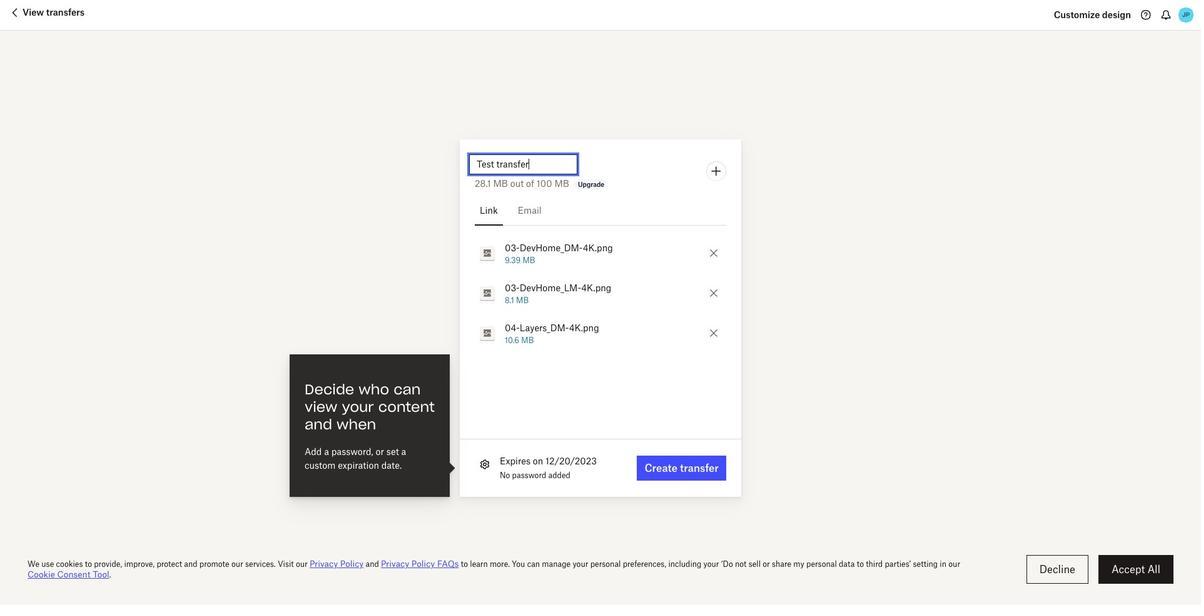 Task type: locate. For each thing, give the bounding box(es) containing it.
set
[[387, 447, 399, 457]]

04-layers_dm-4k.png 10.6 mb
[[505, 323, 599, 345]]

03-devhome_lm-4k.png 8.1 mb
[[505, 283, 612, 305]]

a right set
[[402, 447, 406, 457]]

decide
[[305, 381, 355, 399]]

12/20/2023
[[546, 456, 597, 467]]

2 vertical spatial 4k.png
[[570, 323, 599, 333]]

who
[[359, 381, 389, 399]]

mb right 8.1
[[516, 296, 529, 305]]

4k.png down 03-devhome_lm-4k.png cell
[[570, 323, 599, 333]]

9.39
[[505, 256, 521, 265]]

03- inside 03-devhome_lm-4k.png 8.1 mb
[[505, 283, 520, 293]]

of
[[527, 178, 535, 189]]

tab list
[[475, 196, 727, 226]]

when
[[337, 416, 376, 434]]

1 horizontal spatial a
[[402, 447, 406, 457]]

jp button
[[1177, 5, 1197, 25]]

mb inside 04-layers_dm-4k.png 10.6 mb
[[522, 336, 534, 345]]

1 a from the left
[[324, 447, 329, 457]]

layers_dm-
[[520, 323, 570, 333]]

out
[[511, 178, 524, 189]]

a right add
[[324, 447, 329, 457]]

03- for devhome_dm-
[[505, 243, 520, 253]]

1 03- from the top
[[505, 243, 520, 253]]

0 vertical spatial 4k.png
[[583, 243, 613, 253]]

2 03- from the top
[[505, 283, 520, 293]]

upgrade
[[578, 181, 605, 188]]

03- for devhome_lm-
[[505, 283, 520, 293]]

on
[[533, 456, 544, 467]]

mb right 10.6
[[522, 336, 534, 345]]

devhome_dm-
[[520, 243, 583, 253]]

4k.png
[[583, 243, 613, 253], [582, 283, 612, 293], [570, 323, 599, 333]]

4k.png up the 03-devhome_lm-4k.png "row"
[[583, 243, 613, 253]]

mb right 100 at the top of the page
[[555, 178, 570, 189]]

03-devhome_dm-4k.png row
[[460, 233, 742, 273]]

link
[[480, 205, 498, 216]]

custom
[[305, 460, 336, 471]]

03-devhome_lm-4k.png cell
[[475, 281, 704, 306]]

2 a from the left
[[402, 447, 406, 457]]

no
[[500, 471, 510, 480]]

tab list containing link
[[475, 196, 727, 226]]

create
[[645, 462, 678, 475]]

expires
[[500, 456, 531, 467]]

0 horizontal spatial a
[[324, 447, 329, 457]]

4k.png inside 03-devhome_lm-4k.png 8.1 mb
[[582, 283, 612, 293]]

mb inside 03-devhome_lm-4k.png 8.1 mb
[[516, 296, 529, 305]]

100
[[537, 178, 553, 189]]

04-
[[505, 323, 520, 333]]

added
[[549, 471, 571, 480]]

1 vertical spatial 03-
[[505, 283, 520, 293]]

a
[[324, 447, 329, 457], [402, 447, 406, 457]]

mb left out on the top
[[494, 178, 508, 189]]

mb
[[494, 178, 508, 189], [555, 178, 570, 189], [523, 256, 536, 265], [516, 296, 529, 305], [522, 336, 534, 345]]

03-devhome_dm-4k.png 9.39 mb
[[505, 243, 613, 265]]

03- up 8.1
[[505, 283, 520, 293]]

add files button image
[[709, 164, 724, 179]]

03- inside 03-devhome_dm-4k.png 9.39 mb
[[505, 243, 520, 253]]

4k.png down 03-devhome_dm-4k.png row
[[582, 283, 612, 293]]

4k.png inside 03-devhome_dm-4k.png 9.39 mb
[[583, 243, 613, 253]]

your
[[342, 399, 374, 416]]

mb inside 03-devhome_dm-4k.png 9.39 mb
[[523, 256, 536, 265]]

03- up the 9.39
[[505, 243, 520, 253]]

0 vertical spatial 03-
[[505, 243, 520, 253]]

03-
[[505, 243, 520, 253], [505, 283, 520, 293]]

4k.png inside 04-layers_dm-4k.png 10.6 mb
[[570, 323, 599, 333]]

mb for devhome_lm-
[[516, 296, 529, 305]]

4k.png for devhome_dm-
[[583, 243, 613, 253]]

mb right the 9.39
[[523, 256, 536, 265]]

8.1
[[505, 296, 514, 305]]

edit-title-input-field text field
[[477, 157, 570, 171]]

28.1
[[475, 178, 491, 189]]

email tab
[[513, 196, 547, 226]]

1 vertical spatial 4k.png
[[582, 283, 612, 293]]



Task type: describe. For each thing, give the bounding box(es) containing it.
password
[[512, 471, 547, 480]]

add a password, or set a custom expiration date.
[[305, 447, 406, 471]]

add
[[305, 447, 322, 457]]

view
[[305, 399, 338, 416]]

view transfers button
[[8, 5, 85, 25]]

expiration
[[338, 460, 379, 471]]

design
[[1103, 9, 1132, 20]]

transfers
[[46, 7, 85, 18]]

customize design button
[[1055, 5, 1132, 25]]

mb for layers_dm-
[[522, 336, 534, 345]]

10.6
[[505, 336, 520, 345]]

and
[[305, 416, 332, 434]]

can
[[394, 381, 421, 399]]

customize design
[[1055, 9, 1132, 20]]

date.
[[382, 460, 402, 471]]

jp
[[1183, 11, 1191, 19]]

mb for devhome_dm-
[[523, 256, 536, 265]]

28.1 mb out of 100 mb
[[475, 178, 570, 189]]

decide who can view your content and when
[[305, 381, 435, 434]]

content
[[379, 399, 435, 416]]

create transfer
[[645, 462, 719, 475]]

or
[[376, 447, 384, 457]]

4k.png for layers_dm-
[[570, 323, 599, 333]]

transfer
[[680, 462, 719, 475]]

04-layers_dm-4k.png cell
[[475, 321, 704, 346]]

view transfers
[[23, 7, 85, 18]]

devhome_lm-
[[520, 283, 582, 293]]

4k.png for devhome_lm-
[[582, 283, 612, 293]]

create transfer button
[[638, 456, 727, 481]]

link tab
[[475, 196, 503, 226]]

expires on 12/20/2023 no password added
[[500, 456, 597, 480]]

password,
[[332, 447, 374, 457]]

email
[[518, 205, 542, 216]]

view
[[23, 7, 44, 18]]

03-devhome_dm-4k.png cell
[[475, 241, 704, 266]]

03-devhome_lm-4k.png row
[[460, 273, 742, 313]]

customize
[[1055, 9, 1101, 20]]

04-layers_dm-4k.png row
[[460, 313, 742, 353]]



Task type: vqa. For each thing, say whether or not it's contained in the screenshot.
Starred button
no



